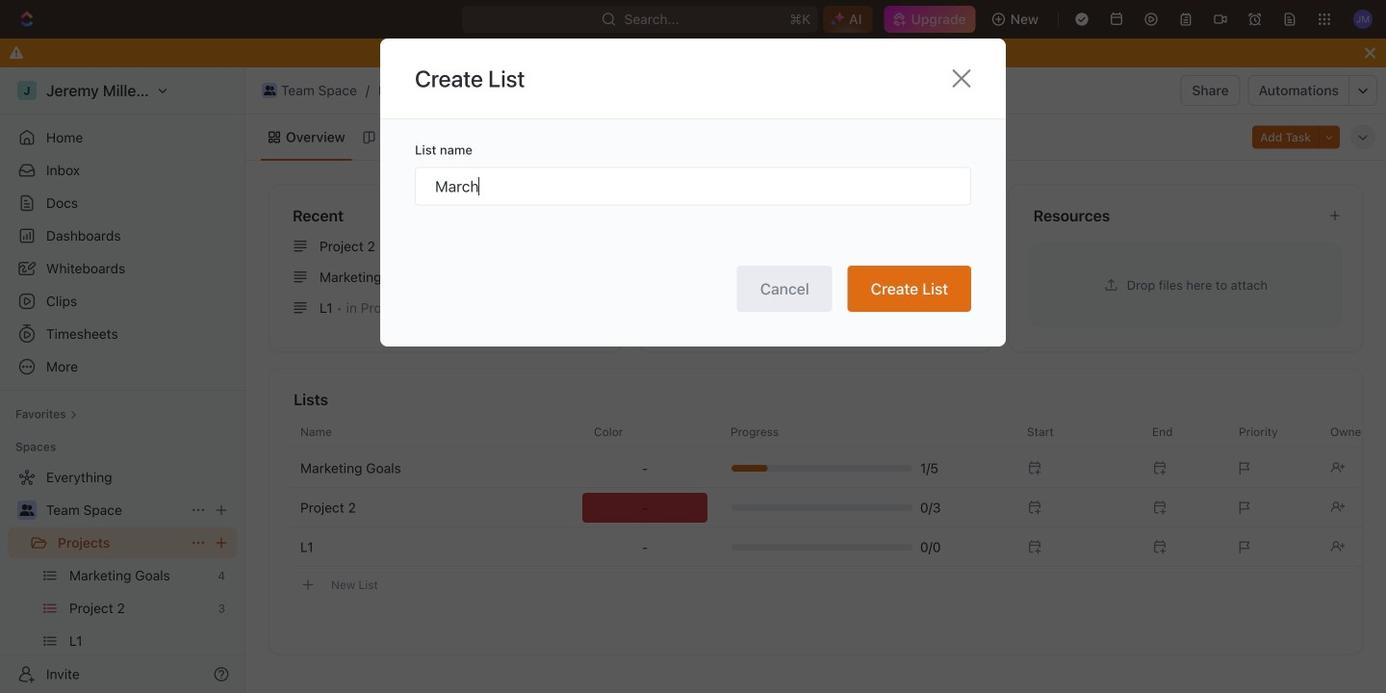 Task type: locate. For each thing, give the bounding box(es) containing it.
List text field
[[415, 167, 972, 206]]

tree
[[8, 462, 237, 693]]



Task type: describe. For each thing, give the bounding box(es) containing it.
tree inside 'sidebar' navigation
[[8, 462, 237, 693]]

user group image
[[20, 505, 34, 516]]

user group image
[[264, 86, 276, 95]]

sidebar navigation
[[0, 67, 246, 693]]



Task type: vqa. For each thing, say whether or not it's contained in the screenshot.
User Group icon to the left
yes



